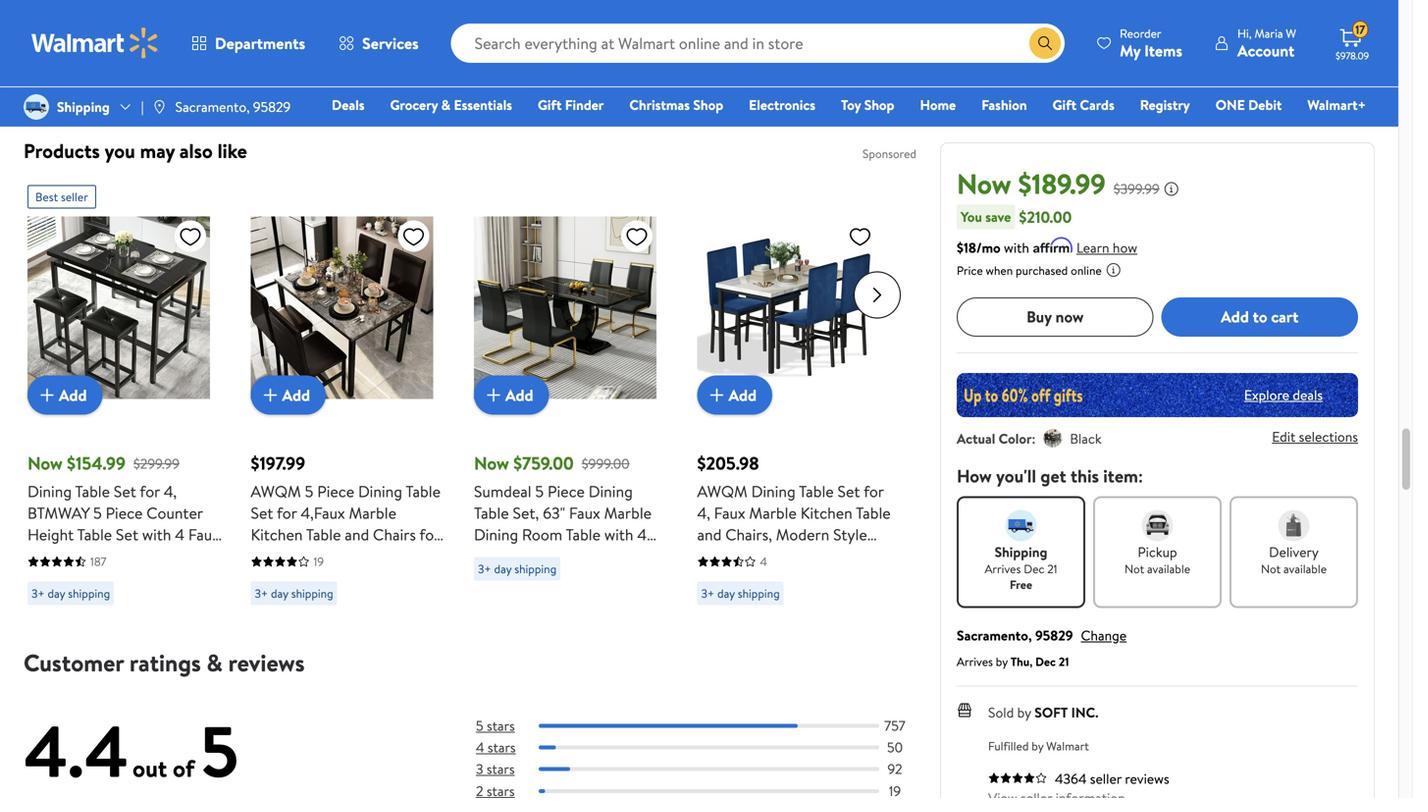 Task type: vqa. For each thing, say whether or not it's contained in the screenshot.
AWQM
yes



Task type: locate. For each thing, give the bounding box(es) containing it.
when
[[986, 262, 1013, 279]]

0 horizontal spatial sacramento,
[[175, 97, 250, 116]]

more
[[806, 67, 837, 86]]

4, down $205.98
[[697, 502, 711, 524]]

search icon image
[[1038, 35, 1053, 51]]

95829
[[253, 97, 291, 116], [1036, 626, 1074, 645]]

upholstered
[[83, 545, 167, 567], [554, 545, 637, 567]]

add to cart image
[[35, 383, 59, 407], [705, 383, 729, 407]]

stars down 5 stars
[[488, 738, 516, 757]]

not inside delivery not available
[[1261, 560, 1281, 577]]

home
[[920, 95, 956, 114], [474, 610, 516, 632]]

1 available from the left
[[1148, 560, 1191, 577]]

$399.99
[[1114, 179, 1160, 198]]

1 horizontal spatial 21
[[1059, 653, 1069, 670]]

explore deals link
[[1237, 377, 1331, 412]]

1 horizontal spatial black
[[574, 567, 610, 589]]

shipping arrives dec 21 free
[[985, 542, 1058, 593]]

seller inside product group
[[61, 188, 88, 205]]

with inside $197.99 awqm 5 piece dining table set for 4,faux marble kitchen table and chairs for 4, dining room table set with pu leather chairs, brown
[[251, 567, 280, 589]]

sacramento, for sacramento, 95829 change arrives by thu, dec 21
[[957, 626, 1032, 645]]

0 horizontal spatial modern
[[27, 567, 81, 589]]

2 vertical spatial by
[[1032, 737, 1044, 754]]

marble right 4,faux
[[349, 502, 397, 524]]

room down 4,faux
[[316, 545, 356, 567]]

earn
[[198, 65, 230, 87]]

1 horizontal spatial by
[[1018, 703, 1032, 722]]

1 horizontal spatial  image
[[152, 99, 168, 115]]

faux right 63"
[[569, 502, 601, 524]]

piece inside the now $759.00 $999.00 sumdeal 5 piece dining table set, 63" faux marble dining room table with 4 pu leather upholstered chairs, luxury black marble kitchen dining table set for home office kitchen dining room furniture
[[548, 481, 585, 502]]

reorder
[[1120, 25, 1162, 42]]

1 horizontal spatial add to cart image
[[482, 383, 506, 407]]

how
[[957, 464, 992, 488]]

black right nook,
[[72, 632, 108, 653]]

0 horizontal spatial add to cart image
[[35, 383, 59, 407]]

0 horizontal spatial home
[[474, 610, 516, 632]]

1 vertical spatial black
[[574, 567, 610, 589]]

table
[[75, 481, 110, 502], [406, 481, 441, 502], [799, 481, 834, 502], [474, 502, 509, 524], [856, 502, 891, 524], [77, 524, 112, 545], [306, 524, 341, 545], [566, 524, 601, 545], [359, 545, 394, 567], [789, 545, 824, 567], [111, 567, 146, 589], [578, 589, 612, 610]]

sacramento, up thu,
[[957, 626, 1032, 645]]

0 horizontal spatial awqm
[[251, 481, 301, 502]]

1 add to cart image from the left
[[259, 383, 282, 407]]

now up sumdeal
[[474, 451, 509, 476]]

learn up electronics
[[770, 67, 803, 86]]

1 horizontal spatial faux
[[569, 502, 601, 524]]

$197.99
[[251, 451, 305, 476]]

room up customer
[[27, 610, 68, 632]]

17
[[1356, 21, 1366, 38]]

shop down the credit
[[693, 95, 724, 114]]

with inside the now $759.00 $999.00 sumdeal 5 piece dining table set, 63" faux marble dining room table with 4 pu leather upholstered chairs, luxury black marble kitchen dining table set for home office kitchen dining room furniture
[[605, 524, 634, 545]]

gift
[[538, 95, 562, 114], [1053, 95, 1077, 114]]

capital one  earn 5% cash back on walmart.com. see if you're pre-approved with no credit risk. learn more element
[[770, 67, 837, 87]]

pu left luxury
[[474, 545, 495, 567]]

1 horizontal spatial modern
[[776, 524, 830, 545]]

1 vertical spatial stars
[[488, 738, 516, 757]]

 image
[[24, 94, 49, 120], [152, 99, 168, 115]]

available inside pickup not available
[[1148, 560, 1191, 577]]

faux inside the now $759.00 $999.00 sumdeal 5 piece dining table set, 63" faux marble dining room table with 4 pu leather upholstered chairs, luxury black marble kitchen dining table set for home office kitchen dining room furniture
[[569, 502, 601, 524]]

1 horizontal spatial seller
[[1090, 769, 1122, 788]]

1 add to cart image from the left
[[35, 383, 59, 407]]

best
[[35, 188, 58, 205]]

room
[[522, 524, 563, 545], [316, 545, 356, 567], [746, 545, 786, 567], [27, 610, 68, 632], [474, 632, 515, 653]]

1 upholstered from the left
[[83, 545, 167, 567]]

$18/mo
[[957, 238, 1001, 257]]

day
[[494, 561, 512, 577], [48, 585, 65, 602], [271, 585, 288, 602], [718, 585, 735, 602]]

 image up products
[[24, 94, 49, 120]]

stools,
[[170, 545, 216, 567]]

room left office
[[474, 632, 515, 653]]

and left stools
[[150, 567, 174, 589]]

0 vertical spatial learn
[[770, 67, 803, 86]]

item:
[[1104, 464, 1144, 488]]

0 horizontal spatial reviews
[[228, 646, 305, 679]]

one debit
[[1216, 95, 1282, 114]]

and inside $205.98 awqm dining table set for 4, faux marble kitchen table and chairs, modern style dining room table set with velvet chairs, white+blue
[[697, 524, 722, 545]]

 image right |
[[152, 99, 168, 115]]

add to cart image up sumdeal
[[482, 383, 506, 407]]

1 vertical spatial by
[[1018, 703, 1032, 722]]

0 horizontal spatial shipping
[[57, 97, 110, 116]]

set,
[[513, 502, 539, 524], [27, 589, 54, 610]]

height
[[27, 524, 74, 545]]

kitchen up white+blue
[[801, 502, 853, 524]]

leather down 63"
[[498, 545, 550, 567]]

3 progress bar from the top
[[539, 767, 880, 771]]

buy
[[1027, 306, 1052, 327]]

gift down the pre- at left top
[[538, 95, 562, 114]]

0 vertical spatial stars
[[487, 716, 515, 735]]

21 right free
[[1048, 560, 1058, 577]]

stars for 5 stars
[[487, 716, 515, 735]]

0 horizontal spatial faux
[[188, 524, 220, 545]]

1 vertical spatial 21
[[1059, 653, 1069, 670]]

1 horizontal spatial and
[[345, 524, 369, 545]]

chairs, inside the now $759.00 $999.00 sumdeal 5 piece dining table set, 63" faux marble dining room table with 4 pu leather upholstered chairs, luxury black marble kitchen dining table set for home office kitchen dining room furniture
[[474, 567, 521, 589]]

stars up 4 stars in the left bottom of the page
[[487, 716, 515, 735]]

gift cards
[[1053, 95, 1115, 114]]

2 add to cart image from the left
[[482, 383, 506, 407]]

0 horizontal spatial  image
[[24, 94, 49, 120]]

delivery not available
[[1261, 542, 1327, 577]]

faux inside $205.98 awqm dining table set for 4, faux marble kitchen table and chairs, modern style dining room table set with velvet chairs, white+blue
[[714, 502, 746, 524]]

0 vertical spatial reviews
[[228, 646, 305, 679]]

not down the intent image for delivery
[[1261, 560, 1281, 577]]

add for awqm dining table set for 4, faux marble kitchen table and chairs, modern style dining room table set with velvet chairs, white+blue
[[729, 384, 757, 406]]

0 horizontal spatial upholstered
[[83, 545, 167, 567]]

1 horizontal spatial 95829
[[1036, 626, 1074, 645]]

now inside the now $759.00 $999.00 sumdeal 5 piece dining table set, 63" faux marble dining room table with 4 pu leather upholstered chairs, luxury black marble kitchen dining table set for home office kitchen dining room furniture
[[474, 451, 509, 476]]

5 down $759.00
[[535, 481, 544, 502]]

upholstered inside now $154.99 $299.99 dining table set for 4, btmway 5 piece counter height table set with 4 faux leather upholstered stools, modern bar table and stools set, space saving dining room set for breakfast nook, black
[[83, 545, 167, 567]]

seller right 4364
[[1090, 769, 1122, 788]]

christmas
[[630, 95, 690, 114]]

arrives inside sacramento, 95829 change arrives by thu, dec 21
[[957, 653, 993, 670]]

0 horizontal spatial learn
[[770, 67, 803, 86]]

registry
[[1140, 95, 1191, 114]]

room right velvet
[[746, 545, 786, 567]]

95829 left change button
[[1036, 626, 1074, 645]]

1 horizontal spatial piece
[[317, 481, 354, 502]]

actual
[[957, 429, 996, 448]]

0 vertical spatial arrives
[[985, 560, 1021, 577]]

4 add button from the left
[[697, 375, 773, 415]]

2 horizontal spatial faux
[[714, 502, 746, 524]]

walmart+
[[1308, 95, 1366, 114]]

now up you
[[957, 164, 1012, 203]]

black right luxury
[[574, 567, 610, 589]]

shipping left white+blue
[[738, 585, 780, 602]]

2 horizontal spatial 4,
[[697, 502, 711, 524]]

0 vertical spatial 95829
[[253, 97, 291, 116]]

1 horizontal spatial shipping
[[995, 542, 1048, 561]]

you
[[961, 207, 983, 226]]

stars right 3
[[487, 760, 515, 779]]

upholstered inside the now $759.00 $999.00 sumdeal 5 piece dining table set, 63" faux marble dining room table with 4 pu leather upholstered chairs, luxury black marble kitchen dining table set for home office kitchen dining room furniture
[[554, 545, 637, 567]]

btmway
[[27, 502, 89, 524]]

fashion link
[[973, 94, 1036, 115]]

shipping for shipping
[[57, 97, 110, 116]]

earn 5% cash back on walmart.com. see if you're pre-approved with no credit risk.
[[198, 65, 754, 87]]

21
[[1048, 560, 1058, 577], [1059, 653, 1069, 670]]

1 vertical spatial learn
[[1077, 238, 1110, 257]]

4364
[[1055, 769, 1087, 788]]

add button up $205.98
[[697, 375, 773, 415]]

electronics
[[749, 95, 816, 114]]

for right chairs
[[420, 524, 440, 545]]

intent image for delivery image
[[1279, 510, 1310, 541]]

now
[[1056, 306, 1084, 327]]

add to cart image
[[259, 383, 282, 407], [482, 383, 506, 407]]

awqm
[[251, 481, 301, 502], [697, 481, 748, 502]]

progress bar for 50
[[539, 746, 880, 750]]

available for delivery
[[1284, 560, 1327, 577]]

kitchen right office
[[568, 610, 620, 632]]

gift for gift finder
[[538, 95, 562, 114]]

1 vertical spatial set,
[[27, 589, 54, 610]]

0 vertical spatial sacramento,
[[175, 97, 250, 116]]

chairs,
[[726, 524, 773, 545], [363, 567, 410, 589], [474, 567, 521, 589], [744, 567, 791, 589]]

for left velvet
[[642, 589, 662, 610]]

and up velvet
[[697, 524, 722, 545]]

2 progress bar from the top
[[539, 746, 880, 750]]

$154.99
[[67, 451, 126, 476]]

0 vertical spatial shipping
[[57, 97, 110, 116]]

room inside $197.99 awqm 5 piece dining table set for 4,faux marble kitchen table and chairs for 4, dining room table set with pu leather chairs, brown
[[316, 545, 356, 567]]

0 vertical spatial dec
[[1024, 560, 1045, 577]]

1 horizontal spatial gift
[[1053, 95, 1077, 114]]

add left to in the top of the page
[[1221, 306, 1249, 327]]

pu inside the now $759.00 $999.00 sumdeal 5 piece dining table set, 63" faux marble dining room table with 4 pu leather upholstered chairs, luxury black marble kitchen dining table set for home office kitchen dining room furniture
[[474, 545, 495, 567]]

5 inside $197.99 awqm 5 piece dining table set for 4,faux marble kitchen table and chairs for 4, dining room table set with pu leather chairs, brown
[[305, 481, 314, 502]]

sacramento,
[[175, 97, 250, 116], [957, 626, 1032, 645]]

4 inside the now $759.00 $999.00 sumdeal 5 piece dining table set, 63" faux marble dining room table with 4 pu leather upholstered chairs, luxury black marble kitchen dining table set for home office kitchen dining room furniture
[[637, 524, 647, 545]]

set, left space
[[27, 589, 54, 610]]

2 add button from the left
[[251, 375, 326, 415]]

4, down $299.99
[[164, 481, 177, 502]]

shop
[[693, 95, 724, 114], [865, 95, 895, 114]]

progress bar
[[539, 724, 880, 728], [539, 746, 880, 750], [539, 767, 880, 771], [539, 789, 880, 793]]

0 horizontal spatial available
[[1148, 560, 1191, 577]]

1 horizontal spatial now
[[474, 451, 509, 476]]

by
[[996, 653, 1008, 670], [1018, 703, 1032, 722], [1032, 737, 1044, 754]]

piece inside $197.99 awqm 5 piece dining table set for 4,faux marble kitchen table and chairs for 4, dining room table set with pu leather chairs, brown
[[317, 481, 354, 502]]

0 vertical spatial 21
[[1048, 560, 1058, 577]]

2 gift from the left
[[1053, 95, 1077, 114]]

add button up the $154.99
[[27, 375, 103, 415]]

1 product group from the left
[[27, 177, 223, 653]]

learn inside button
[[1077, 238, 1110, 257]]

2 horizontal spatial black
[[1070, 429, 1102, 448]]

1 horizontal spatial learn
[[1077, 238, 1110, 257]]

50
[[887, 738, 903, 757]]

modern left style
[[776, 524, 830, 545]]

4,faux
[[301, 502, 345, 524]]

leather inside the now $759.00 $999.00 sumdeal 5 piece dining table set, 63" faux marble dining room table with 4 pu leather upholstered chairs, luxury black marble kitchen dining table set for home office kitchen dining room furniture
[[498, 545, 550, 567]]

2 horizontal spatial and
[[697, 524, 722, 545]]

1 horizontal spatial add to cart image
[[705, 383, 729, 407]]

leather down 'btmway'
[[27, 545, 79, 567]]

free
[[1010, 576, 1033, 593]]

4 product group from the left
[[697, 177, 893, 613]]

1 vertical spatial seller
[[1090, 769, 1122, 788]]

1 add button from the left
[[27, 375, 103, 415]]

1 horizontal spatial upholstered
[[554, 545, 637, 567]]

shipping inside shipping arrives dec 21 free
[[995, 542, 1048, 561]]

1 vertical spatial modern
[[27, 567, 81, 589]]

home left fashion link
[[920, 95, 956, 114]]

actual color :
[[957, 429, 1036, 448]]

92
[[888, 760, 903, 779]]

available down intent image for pickup
[[1148, 560, 1191, 577]]

2 awqm from the left
[[697, 481, 748, 502]]

gift for gift cards
[[1053, 95, 1077, 114]]

3.9432 stars out of 5, based on 4364 seller reviews element
[[989, 772, 1047, 784]]

shipping down 19
[[291, 585, 333, 602]]

1 horizontal spatial not
[[1261, 560, 1281, 577]]

1 horizontal spatial awqm
[[697, 481, 748, 502]]

2 not from the left
[[1261, 560, 1281, 577]]

saving
[[102, 589, 146, 610]]

black up this
[[1070, 429, 1102, 448]]

add button up $197.99
[[251, 375, 326, 415]]

piece down $759.00
[[548, 481, 585, 502]]

dec right thu,
[[1036, 653, 1056, 670]]

table up 187
[[77, 524, 112, 545]]

black
[[1070, 429, 1102, 448], [574, 567, 610, 589], [72, 632, 108, 653]]

0 vertical spatial home
[[920, 95, 956, 114]]

stars
[[487, 716, 515, 735], [488, 738, 516, 757], [487, 760, 515, 779]]

1 vertical spatial home
[[474, 610, 516, 632]]

0 horizontal spatial 95829
[[253, 97, 291, 116]]

brown
[[251, 589, 294, 610]]

0 vertical spatial by
[[996, 653, 1008, 670]]

product group
[[27, 177, 223, 653], [251, 177, 447, 613], [474, 177, 670, 653], [697, 177, 893, 613]]

1 horizontal spatial 4,
[[251, 545, 264, 567]]

2 horizontal spatial now
[[957, 164, 1012, 203]]

pu left 19
[[284, 567, 304, 589]]

now inside now $154.99 $299.99 dining table set for 4, btmway 5 piece counter height table set with 4 faux leather upholstered stools, modern bar table and stools set, space saving dining room set for breakfast nook, black
[[27, 451, 63, 476]]

2 horizontal spatial leather
[[498, 545, 550, 567]]

products
[[24, 137, 100, 164]]

4, up brown
[[251, 545, 264, 567]]

chairs, left luxury
[[474, 567, 521, 589]]

1 vertical spatial shipping
[[995, 542, 1048, 561]]

piece up 19
[[317, 481, 354, 502]]

not down intent image for pickup
[[1125, 560, 1145, 577]]

toy
[[841, 95, 861, 114]]

0 horizontal spatial 4,
[[164, 481, 177, 502]]

1 vertical spatial sacramento,
[[957, 626, 1032, 645]]

sumdeal 5 piece dining table set, 63" faux marble dining room table with 4 pu leather upholstered chairs, luxury black marble kitchen dining table set for home office kitchen dining room furniture image
[[474, 216, 657, 399]]

0 horizontal spatial pu
[[284, 567, 304, 589]]

1 vertical spatial arrives
[[957, 653, 993, 670]]

w
[[1286, 25, 1297, 42]]

0 horizontal spatial and
[[150, 567, 174, 589]]

95829 inside sacramento, 95829 change arrives by thu, dec 21
[[1036, 626, 1074, 645]]

3+
[[478, 561, 491, 577], [31, 585, 45, 602], [255, 585, 268, 602], [701, 585, 715, 602]]

and inside $197.99 awqm 5 piece dining table set for 4,faux marble kitchen table and chairs for 4, dining room table set with pu leather chairs, brown
[[345, 524, 369, 545]]

white+blue
[[795, 567, 874, 589]]

sold
[[989, 703, 1014, 722]]

0 horizontal spatial by
[[996, 653, 1008, 670]]

walmart image
[[31, 27, 159, 59]]

home left office
[[474, 610, 516, 632]]

my
[[1120, 40, 1141, 61]]

sacramento, for sacramento, 95829
[[175, 97, 250, 116]]

kitchen inside $205.98 awqm dining table set for 4, faux marble kitchen table and chairs, modern style dining room table set with velvet chairs, white+blue
[[801, 502, 853, 524]]

product group containing $205.98
[[697, 177, 893, 613]]

3
[[476, 760, 483, 779]]

awqm inside $197.99 awqm 5 piece dining table set for 4,faux marble kitchen table and chairs for 4, dining room table set with pu leather chairs, brown
[[251, 481, 301, 502]]

add to favorites list, awqm 5 piece dining table set for 4,faux marble kitchen table and chairs for 4, dining room table set with pu leather chairs, brown image
[[402, 224, 426, 249]]

add to favorites list, dining table set for 4, btmway 5 piece counter height table set with 4 faux leather upholstered stools, modern bar table and stools set, space saving dining room set for breakfast nook, black image
[[179, 224, 202, 249]]

faux up stools
[[188, 524, 220, 545]]

 image for shipping
[[24, 94, 49, 120]]

1 vertical spatial reviews
[[1125, 769, 1170, 788]]

2 add to cart image from the left
[[705, 383, 729, 407]]

soft
[[1035, 703, 1068, 722]]

add to favorites list, sumdeal 5 piece dining table set, 63" faux marble dining room table with 4 pu leather upholstered chairs, luxury black marble kitchen dining table set for home office kitchen dining room furniture image
[[625, 224, 649, 249]]

modern left "bar"
[[27, 567, 81, 589]]

2 horizontal spatial by
[[1032, 737, 1044, 754]]

get
[[1041, 464, 1067, 488]]

for
[[140, 481, 160, 502], [864, 481, 884, 502], [277, 502, 297, 524], [420, 524, 440, 545], [642, 589, 662, 610], [98, 610, 118, 632]]

product group containing now $759.00
[[474, 177, 670, 653]]

luxury
[[525, 567, 570, 589]]

4 right velvet
[[760, 553, 768, 570]]

2 vertical spatial stars
[[487, 760, 515, 779]]

items
[[1145, 40, 1183, 61]]

style
[[834, 524, 868, 545]]

0 horizontal spatial now
[[27, 451, 63, 476]]

marble inside $197.99 awqm 5 piece dining table set for 4,faux marble kitchen table and chairs for 4, dining room table set with pu leather chairs, brown
[[349, 502, 397, 524]]

add to cart image for sumdeal 5 piece dining table set, 63" faux marble dining room table with 4 pu leather upholstered chairs, luxury black marble kitchen dining table set for home office kitchen dining room furniture
[[482, 383, 506, 407]]

21 right thu,
[[1059, 653, 1069, 670]]

add up $205.98
[[729, 384, 757, 406]]

1 not from the left
[[1125, 560, 1145, 577]]

0 horizontal spatial piece
[[106, 502, 143, 524]]

1 vertical spatial dec
[[1036, 653, 1056, 670]]

1 horizontal spatial set,
[[513, 502, 539, 524]]

grocery
[[390, 95, 438, 114]]

progress bar for 757
[[539, 724, 880, 728]]

1 progress bar from the top
[[539, 724, 880, 728]]

2 vertical spatial black
[[72, 632, 108, 653]]

black inside the now $759.00 $999.00 sumdeal 5 piece dining table set, 63" faux marble dining room table with 4 pu leather upholstered chairs, luxury black marble kitchen dining table set for home office kitchen dining room furniture
[[574, 567, 610, 589]]

95829 for sacramento, 95829 change arrives by thu, dec 21
[[1036, 626, 1074, 645]]

2 product group from the left
[[251, 177, 447, 613]]

furniture
[[518, 632, 581, 653]]

4, inside $205.98 awqm dining table set for 4, faux marble kitchen table and chairs, modern style dining room table set with velvet chairs, white+blue
[[697, 502, 711, 524]]

upholstered down 63"
[[554, 545, 637, 567]]

0 vertical spatial set,
[[513, 502, 539, 524]]

upholstered up saving in the left bottom of the page
[[83, 545, 167, 567]]

room inside now $154.99 $299.99 dining table set for 4, btmway 5 piece counter height table set with 4 faux leather upholstered stools, modern bar table and stools set, space saving dining room set for breakfast nook, black
[[27, 610, 68, 632]]

explore
[[1245, 385, 1290, 404]]

for inside $205.98 awqm dining table set for 4, faux marble kitchen table and chairs, modern style dining room table set with velvet chairs, white+blue
[[864, 481, 884, 502]]

1 horizontal spatial pu
[[474, 545, 495, 567]]

faux down $205.98
[[714, 502, 746, 524]]

add to cart image up $197.99
[[259, 383, 282, 407]]

table up white+blue
[[856, 502, 891, 524]]

sacramento, down earn on the left
[[175, 97, 250, 116]]

piece inside now $154.99 $299.99 dining table set for 4, btmway 5 piece counter height table set with 4 faux leather upholstered stools, modern bar table and stools set, space saving dining room set for breakfast nook, black
[[106, 502, 143, 524]]

delivery
[[1269, 542, 1319, 561]]

0 horizontal spatial shop
[[693, 95, 724, 114]]

2 available from the left
[[1284, 560, 1327, 577]]

shipping up products
[[57, 97, 110, 116]]

gift left cards at the top
[[1053, 95, 1077, 114]]

now $189.99
[[957, 164, 1106, 203]]

0 horizontal spatial gift
[[538, 95, 562, 114]]

0 horizontal spatial black
[[72, 632, 108, 653]]

1 horizontal spatial leather
[[308, 567, 359, 589]]

0 vertical spatial seller
[[61, 188, 88, 205]]

products you may also like
[[24, 137, 247, 164]]

0 horizontal spatial seller
[[61, 188, 88, 205]]

kitchen inside $197.99 awqm 5 piece dining table set for 4,faux marble kitchen table and chairs for 4, dining room table set with pu leather chairs, brown
[[251, 524, 303, 545]]

1 horizontal spatial home
[[920, 95, 956, 114]]

and left chairs
[[345, 524, 369, 545]]

0 horizontal spatial add to cart image
[[259, 383, 282, 407]]

5 stars
[[476, 716, 515, 735]]

selections
[[1299, 427, 1359, 446]]

1 gift from the left
[[538, 95, 562, 114]]

2 shop from the left
[[865, 95, 895, 114]]

for up style
[[864, 481, 884, 502]]

breakfast
[[122, 610, 186, 632]]

set, inside now $154.99 $299.99 dining table set for 4, btmway 5 piece counter height table set with 4 faux leather upholstered stools, modern bar table and stools set, space saving dining room set for breakfast nook, black
[[27, 589, 54, 610]]

0 vertical spatial black
[[1070, 429, 1102, 448]]

now left the $154.99
[[27, 451, 63, 476]]

0 horizontal spatial set,
[[27, 589, 54, 610]]

0 horizontal spatial not
[[1125, 560, 1145, 577]]

with inside $205.98 awqm dining table set for 4, faux marble kitchen table and chairs, modern style dining room table set with velvet chairs, white+blue
[[854, 545, 883, 567]]

marble down $205.98
[[749, 502, 797, 524]]

2 horizontal spatial piece
[[548, 481, 585, 502]]

arrives
[[985, 560, 1021, 577], [957, 653, 993, 670]]

stars for 3 stars
[[487, 760, 515, 779]]

add up $197.99
[[282, 384, 310, 406]]

1 vertical spatial 95829
[[1036, 626, 1074, 645]]

0 horizontal spatial 21
[[1048, 560, 1058, 577]]

reviews right 4364
[[1125, 769, 1170, 788]]

shipping
[[515, 561, 557, 577], [68, 585, 110, 602], [291, 585, 333, 602], [738, 585, 780, 602]]

dining table set for 4, btmway 5 piece counter height table set with 4 faux leather upholstered stools, modern bar table and stools set, space saving dining room set for breakfast nook, black image
[[27, 216, 210, 399]]

edit
[[1272, 427, 1296, 446]]

dec down intent image for shipping
[[1024, 560, 1045, 577]]

sacramento, inside sacramento, 95829 change arrives by thu, dec 21
[[957, 626, 1032, 645]]

services button
[[322, 20, 435, 67]]

leather inside now $154.99 $299.99 dining table set for 4, btmway 5 piece counter height table set with 4 faux leather upholstered stools, modern bar table and stools set, space saving dining room set for breakfast nook, black
[[27, 545, 79, 567]]

seller for 4364
[[1090, 769, 1122, 788]]

gift inside "link"
[[538, 95, 562, 114]]

0 horizontal spatial leather
[[27, 545, 79, 567]]

4 up stools
[[175, 524, 185, 545]]

faux inside now $154.99 $299.99 dining table set for 4, btmway 5 piece counter height table set with 4 faux leather upholstered stools, modern bar table and stools set, space saving dining room set for breakfast nook, black
[[188, 524, 220, 545]]

bar
[[85, 567, 108, 589]]

4, inside $197.99 awqm 5 piece dining table set for 4,faux marble kitchen table and chairs for 4, dining room table set with pu leather chairs, brown
[[251, 545, 264, 567]]

0 vertical spatial &
[[441, 95, 451, 114]]

1 horizontal spatial available
[[1284, 560, 1327, 577]]

awqm for $205.98
[[697, 481, 748, 502]]

arrives down intent image for shipping
[[985, 560, 1021, 577]]

4 progress bar from the top
[[539, 789, 880, 793]]

1 vertical spatial &
[[207, 646, 223, 679]]

1 awqm from the left
[[251, 481, 301, 502]]

1 shop from the left
[[693, 95, 724, 114]]

chairs, inside $197.99 awqm 5 piece dining table set for 4,faux marble kitchen table and chairs for 4, dining room table set with pu leather chairs, brown
[[363, 567, 410, 589]]

4364 seller reviews
[[1055, 769, 1170, 788]]

available inside delivery not available
[[1284, 560, 1327, 577]]

3 add button from the left
[[474, 375, 549, 415]]

3 product group from the left
[[474, 177, 670, 653]]

95829 for sacramento, 95829
[[253, 97, 291, 116]]

1 horizontal spatial sacramento,
[[957, 626, 1032, 645]]

& down see
[[441, 95, 451, 114]]

2 upholstered from the left
[[554, 545, 637, 567]]

not inside pickup not available
[[1125, 560, 1145, 577]]

|
[[141, 97, 144, 116]]

chairs, down chairs
[[363, 567, 410, 589]]

0 vertical spatial modern
[[776, 524, 830, 545]]

by for sold
[[1018, 703, 1032, 722]]

by right sold
[[1018, 703, 1032, 722]]

awqm inside $205.98 awqm dining table set for 4, faux marble kitchen table and chairs, modern style dining room table set with velvet chairs, white+blue
[[697, 481, 748, 502]]

for down $299.99
[[140, 481, 160, 502]]



Task type: describe. For each thing, give the bounding box(es) containing it.
to
[[1253, 306, 1268, 327]]

5 inside now $154.99 $299.99 dining table set for 4, btmway 5 piece counter height table set with 4 faux leather upholstered stools, modern bar table and stools set, space saving dining room set for breakfast nook, black
[[93, 502, 102, 524]]

you'll
[[996, 464, 1037, 488]]

credit
[[683, 65, 724, 87]]

leather for $154.99
[[27, 545, 79, 567]]

19
[[314, 553, 324, 570]]

$759.00
[[514, 451, 574, 476]]

shop for toy shop
[[865, 95, 895, 114]]

cards
[[1080, 95, 1115, 114]]

$999.00
[[582, 454, 630, 473]]

office
[[520, 610, 564, 632]]

table right 19
[[359, 545, 394, 567]]

intent image for pickup image
[[1142, 510, 1174, 541]]

departments
[[215, 32, 305, 54]]

21 inside sacramento, 95829 change arrives by thu, dec 21
[[1059, 653, 1069, 670]]

add button for sumdeal 5 piece dining table set, 63" faux marble dining room table with 4 pu leather upholstered chairs, luxury black marble kitchen dining table set for home office kitchen dining room furniture
[[474, 375, 549, 415]]

add button for awqm 5 piece dining table set for 4,faux marble kitchen table and chairs for 4, dining room table set with pu leather chairs, brown
[[251, 375, 326, 415]]

you save $210.00
[[961, 206, 1072, 228]]

21 inside shipping arrives dec 21 free
[[1048, 560, 1058, 577]]

add inside add to cart button
[[1221, 306, 1249, 327]]

pu inside $197.99 awqm 5 piece dining table set for 4,faux marble kitchen table and chairs for 4, dining room table set with pu leather chairs, brown
[[284, 567, 304, 589]]

like
[[218, 137, 247, 164]]

Walmart Site-Wide search field
[[451, 24, 1065, 63]]

room up luxury
[[522, 524, 563, 545]]

upholstered for $759.00
[[554, 545, 637, 567]]

shop for christmas shop
[[693, 95, 724, 114]]

and inside now $154.99 $299.99 dining table set for 4, btmway 5 piece counter height table set with 4 faux leather upholstered stools, modern bar table and stools set, space saving dining room set for breakfast nook, black
[[150, 567, 174, 589]]

table right 63"
[[566, 524, 601, 545]]

fulfilled by walmart
[[989, 737, 1090, 754]]

chairs
[[373, 524, 416, 545]]

reorder my items
[[1120, 25, 1183, 61]]

approved
[[562, 65, 626, 87]]

out
[[133, 752, 167, 785]]

customer ratings & reviews
[[24, 646, 305, 679]]

leather for $759.00
[[498, 545, 550, 567]]

intent image for shipping image
[[1006, 510, 1037, 541]]

hi,
[[1238, 25, 1252, 42]]

$210.00
[[1019, 206, 1072, 228]]

now for now $189.99
[[957, 164, 1012, 203]]

set, inside the now $759.00 $999.00 sumdeal 5 piece dining table set, 63" faux marble dining room table with 4 pu leather upholstered chairs, luxury black marble kitchen dining table set for home office kitchen dining room furniture
[[513, 502, 539, 524]]

buy now
[[1027, 306, 1084, 327]]

pickup not available
[[1125, 542, 1191, 577]]

sponsored
[[863, 145, 917, 162]]

black inside now $154.99 $299.99 dining table set for 4, btmway 5 piece counter height table set with 4 faux leather upholstered stools, modern bar table and stools set, space saving dining room set for breakfast nook, black
[[72, 632, 108, 653]]

now for now $759.00 $999.00 sumdeal 5 piece dining table set, 63" faux marble dining room table with 4 pu leather upholstered chairs, luxury black marble kitchen dining table set for home office kitchen dining room furniture
[[474, 451, 509, 476]]

dec inside shipping arrives dec 21 free
[[1024, 560, 1045, 577]]

stools
[[178, 567, 220, 589]]

product group containing now $154.99
[[27, 177, 223, 653]]

grocery & essentials
[[390, 95, 512, 114]]

add up the $154.99
[[59, 384, 87, 406]]

1 horizontal spatial reviews
[[1125, 769, 1170, 788]]

1 horizontal spatial &
[[441, 95, 451, 114]]

services
[[362, 32, 419, 54]]

5 up 4 stars in the left bottom of the page
[[476, 716, 484, 735]]

Search search field
[[451, 24, 1065, 63]]

not for delivery
[[1261, 560, 1281, 577]]

awqm dining table set for 4, faux marble kitchen table and chairs, modern style dining room table set with velvet chairs, white+blue image
[[697, 216, 880, 399]]

cash
[[257, 65, 287, 87]]

gift finder link
[[529, 94, 613, 115]]

add button for awqm dining table set for 4, faux marble kitchen table and chairs, modern style dining room table set with velvet chairs, white+blue
[[697, 375, 773, 415]]

by inside sacramento, 95829 change arrives by thu, dec 21
[[996, 653, 1008, 670]]

4 up 3
[[476, 738, 485, 757]]

dec inside sacramento, 95829 change arrives by thu, dec 21
[[1036, 653, 1056, 670]]

kitchen up furniture
[[474, 589, 526, 610]]

finder
[[565, 95, 604, 114]]

affirm image
[[1034, 237, 1073, 253]]

debit
[[1249, 95, 1282, 114]]

for left 4,faux
[[277, 502, 297, 524]]

4, inside now $154.99 $299.99 dining table set for 4, btmway 5 piece counter height table set with 4 faux leather upholstered stools, modern bar table and stools set, space saving dining room set for breakfast nook, black
[[164, 481, 177, 502]]

purchased
[[1016, 262, 1068, 279]]

table left 63"
[[474, 502, 509, 524]]

see
[[446, 65, 471, 87]]

modern inside $205.98 awqm dining table set for 4, faux marble kitchen table and chairs, modern style dining room table set with velvet chairs, white+blue
[[776, 524, 830, 545]]

one debit link
[[1207, 94, 1291, 115]]

arrives inside shipping arrives dec 21 free
[[985, 560, 1021, 577]]

counter
[[147, 502, 203, 524]]

registry link
[[1132, 94, 1199, 115]]

marble inside $205.98 awqm dining table set for 4, faux marble kitchen table and chairs, modern style dining room table set with velvet chairs, white+blue
[[749, 502, 797, 524]]

home inside the now $759.00 $999.00 sumdeal 5 piece dining table set, 63" faux marble dining room table with 4 pu leather upholstered chairs, luxury black marble kitchen dining table set for home office kitchen dining room furniture
[[474, 610, 516, 632]]

add to cart image for awqm dining table set for 4, faux marble kitchen table and chairs, modern style dining room table set with velvet chairs, white+blue image
[[705, 383, 729, 407]]

explore deals
[[1245, 385, 1323, 404]]

5 inside the now $759.00 $999.00 sumdeal 5 piece dining table set, 63" faux marble dining room table with 4 pu leather upholstered chairs, luxury black marble kitchen dining table set for home office kitchen dining room furniture
[[535, 481, 544, 502]]

ratings
[[130, 646, 201, 679]]

pickup
[[1138, 542, 1178, 561]]

deals
[[332, 95, 365, 114]]

add to cart image for awqm 5 piece dining table set for 4,faux marble kitchen table and chairs for 4, dining room table set with pu leather chairs, brown
[[259, 383, 282, 407]]

fashion
[[982, 95, 1027, 114]]

add to cart image for the dining table set for 4, btmway 5 piece counter height table set with 4 faux leather upholstered stools, modern bar table and stools set, space saving dining room set for breakfast nook, black image
[[35, 383, 59, 407]]

$205.98 awqm dining table set for 4, faux marble kitchen table and chairs, modern style dining room table set with velvet chairs, white+blue
[[697, 451, 891, 589]]

awqm 5 piece dining table set for 4,faux marble kitchen table and chairs for 4, dining room table set with pu leather chairs, brown image
[[251, 216, 433, 399]]

learn how
[[1077, 238, 1138, 257]]

seller for best
[[61, 188, 88, 205]]

change button
[[1081, 626, 1127, 645]]

shipping down 187
[[68, 585, 110, 602]]

best seller
[[35, 188, 88, 205]]

price
[[957, 262, 983, 279]]

room inside $205.98 awqm dining table set for 4, faux marble kitchen table and chairs, modern style dining room table set with velvet chairs, white+blue
[[746, 545, 786, 567]]

marble left velvet
[[614, 567, 661, 589]]

3+ day shipping down 19
[[255, 585, 333, 602]]

shipping up office
[[515, 561, 557, 577]]

maria
[[1255, 25, 1284, 42]]

stars for 4 stars
[[488, 738, 516, 757]]

electronics link
[[740, 94, 825, 115]]

table right luxury
[[578, 589, 612, 610]]

table down the $154.99
[[75, 481, 110, 502]]

with inside now $154.99 $299.99 dining table set for 4, btmway 5 piece counter height table set with 4 faux leather upholstered stools, modern bar table and stools set, space saving dining room set for breakfast nook, black
[[142, 524, 171, 545]]

leather inside $197.99 awqm 5 piece dining table set for 4,faux marble kitchen table and chairs for 4, dining room table set with pu leather chairs, brown
[[308, 567, 359, 589]]

$299.99
[[133, 454, 180, 473]]

progress bar for 92
[[539, 767, 880, 771]]

walmart+ link
[[1299, 94, 1375, 115]]

of
[[173, 752, 195, 785]]

modern inside now $154.99 $299.99 dining table set for 4, btmway 5 piece counter height table set with 4 faux leather upholstered stools, modern bar table and stools set, space saving dining room set for breakfast nook, black
[[27, 567, 81, 589]]

customer
[[24, 646, 124, 679]]

sold by soft inc.
[[989, 703, 1099, 722]]

walmart.com.
[[348, 65, 442, 87]]

up to sixty percent off deals. shop now. image
[[957, 373, 1359, 417]]

christmas shop link
[[621, 94, 732, 115]]

3+ day shipping up office
[[478, 561, 557, 577]]

learn more
[[770, 67, 837, 86]]

add for sumdeal 5 piece dining table set, 63" faux marble dining room table with 4 pu leather upholstered chairs, luxury black marble kitchen dining table set for home office kitchen dining room furniture
[[506, 384, 534, 406]]

fulfilled
[[989, 737, 1029, 754]]

inc.
[[1072, 703, 1099, 722]]

departments button
[[175, 20, 322, 67]]

learn for learn how
[[1077, 238, 1110, 257]]

table up chairs
[[406, 481, 441, 502]]

0 horizontal spatial &
[[207, 646, 223, 679]]

awqm for $197.99
[[251, 481, 301, 502]]

$18/mo with
[[957, 238, 1030, 257]]

$197.99 awqm 5 piece dining table set for 4,faux marble kitchen table and chairs for 4, dining room table set with pu leather chairs, brown
[[251, 451, 441, 610]]

 image for sacramento, 95829
[[152, 99, 168, 115]]

add for awqm 5 piece dining table set for 4,faux marble kitchen table and chairs for 4, dining room table set with pu leather chairs, brown
[[282, 384, 310, 406]]

chairs, right velvet
[[744, 567, 791, 589]]

marble down "$999.00"
[[604, 502, 652, 524]]

edit selections
[[1272, 427, 1359, 446]]

capitalone image
[[103, 53, 183, 103]]

product group containing $197.99
[[251, 177, 447, 613]]

table left style
[[789, 545, 824, 567]]

legal information image
[[1106, 262, 1122, 278]]

for down "bar"
[[98, 610, 118, 632]]

shipping for shipping arrives dec 21 free
[[995, 542, 1048, 561]]

learn how button
[[1077, 237, 1138, 258]]

not for pickup
[[1125, 560, 1145, 577]]

next slide for products you may also like list image
[[854, 271, 901, 319]]

available for pickup
[[1148, 560, 1191, 577]]

table up 19
[[306, 524, 341, 545]]

:
[[1032, 429, 1036, 448]]

$205.98
[[697, 451, 759, 476]]

for inside the now $759.00 $999.00 sumdeal 5 piece dining table set, 63" faux marble dining room table with 4 pu leather upholstered chairs, luxury black marble kitchen dining table set for home office kitchen dining room furniture
[[642, 589, 662, 610]]

3 stars
[[476, 760, 515, 779]]

back
[[291, 65, 323, 87]]

gift cards link
[[1044, 94, 1124, 115]]

add to cart
[[1221, 306, 1299, 327]]

add to cart button
[[1162, 297, 1359, 336]]

deals link
[[323, 94, 374, 115]]

add to favorites list, awqm dining table set for 4, faux marble kitchen table and chairs, modern style dining room table set with velvet chairs, white+blue image
[[849, 224, 872, 249]]

sacramento, 95829 change arrives by thu, dec 21
[[957, 626, 1127, 670]]

hi, maria w account
[[1238, 25, 1297, 61]]

chairs, up velvet
[[726, 524, 773, 545]]

walmart
[[1047, 737, 1090, 754]]

3+ day shipping left white+blue
[[701, 585, 780, 602]]

learn for learn more
[[770, 67, 803, 86]]

set inside the now $759.00 $999.00 sumdeal 5 piece dining table set, 63" faux marble dining room table with 4 pu leather upholstered chairs, luxury black marble kitchen dining table set for home office kitchen dining room furniture
[[616, 589, 639, 610]]

table right "bar"
[[111, 567, 146, 589]]

now for now $154.99 $299.99 dining table set for 4, btmway 5 piece counter height table set with 4 faux leather upholstered stools, modern bar table and stools set, space saving dining room set for breakfast nook, black
[[27, 451, 63, 476]]

by for fulfilled
[[1032, 737, 1044, 754]]

3+ day shipping down 187
[[31, 585, 110, 602]]

4 inside now $154.99 $299.99 dining table set for 4, btmway 5 piece counter height table set with 4 faux leather upholstered stools, modern bar table and stools set, space saving dining room set for breakfast nook, black
[[175, 524, 185, 545]]

essentials
[[454, 95, 512, 114]]

velvet
[[697, 567, 741, 589]]

table up style
[[799, 481, 834, 502]]

home link
[[911, 94, 965, 115]]

this
[[1071, 464, 1099, 488]]

learn more about strikethrough prices image
[[1164, 181, 1180, 197]]

187
[[90, 553, 107, 570]]

upholstered for $154.99
[[83, 545, 167, 567]]



